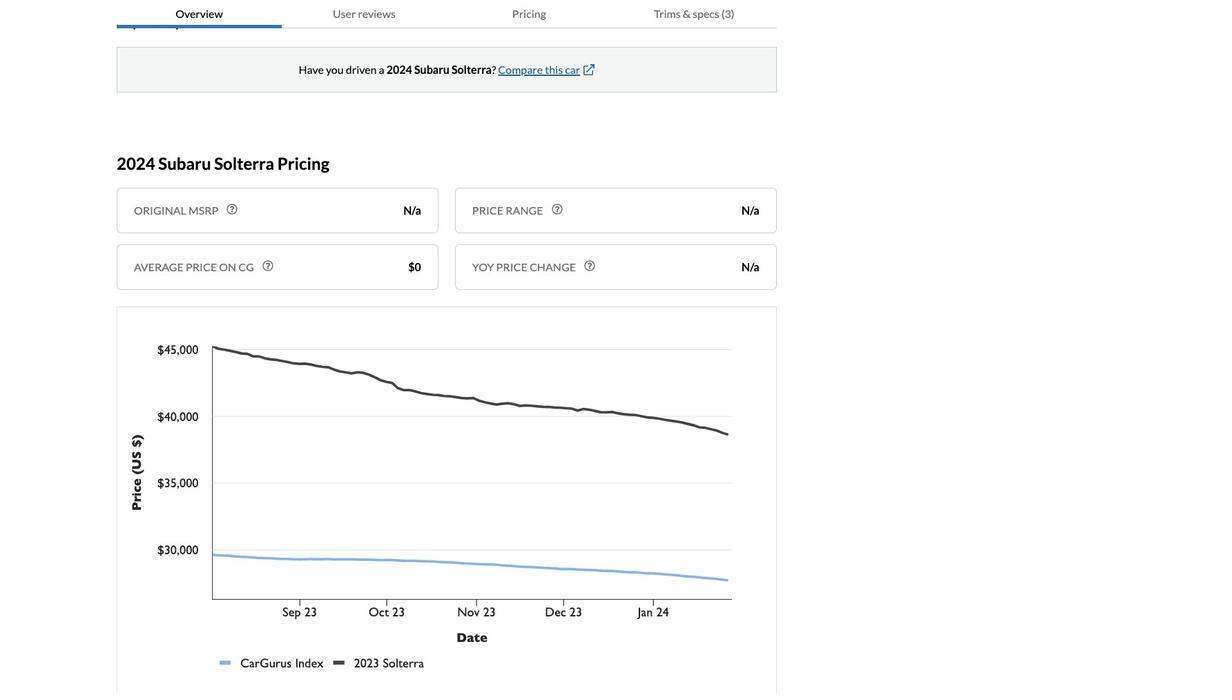 Task type: vqa. For each thing, say whether or not it's contained in the screenshot.
"$192/mo.*"
no



Task type: locate. For each thing, give the bounding box(es) containing it.
subaru right a
[[414, 63, 449, 76]]

solterra left the compare
[[452, 63, 492, 76]]

price
[[186, 260, 217, 273], [496, 260, 527, 273]]

tab list
[[117, 0, 777, 28]]

1 vertical spatial 2024
[[117, 153, 155, 173]]

1 vertical spatial solterra
[[214, 153, 274, 173]]

1 horizontal spatial price
[[496, 260, 527, 273]]

question circle image right change
[[584, 260, 595, 271]]

trims & specs (3)
[[654, 7, 735, 20]]

info circle image
[[234, 12, 249, 27]]

trims
[[654, 7, 681, 20]]

0 vertical spatial solterra
[[452, 63, 492, 76]]

2 price from the left
[[496, 260, 527, 273]]

overview tab
[[117, 0, 282, 28]]

question circle image
[[227, 203, 238, 214], [262, 260, 273, 271], [584, 260, 595, 271]]

price range
[[472, 203, 543, 217]]

solterra
[[452, 63, 492, 76], [214, 153, 274, 173]]

pricing inside tab
[[512, 7, 546, 20]]

have you driven a 2024 subaru solterra ?
[[299, 63, 496, 76]]

1 price from the left
[[186, 260, 217, 273]]

0 vertical spatial 2024
[[387, 63, 412, 76]]

1 horizontal spatial question circle image
[[262, 260, 273, 271]]

question circle image right msrp at the top of page
[[227, 203, 238, 214]]

price for change
[[496, 260, 527, 273]]

original msrp
[[134, 203, 218, 217]]

2024
[[387, 63, 412, 76], [117, 153, 155, 173]]

n/a
[[403, 203, 421, 217], [742, 203, 759, 217], [742, 260, 759, 273]]

2024 up original
[[117, 153, 155, 173]]

0 vertical spatial pricing
[[512, 7, 546, 20]]

0 horizontal spatial subaru
[[158, 153, 211, 173]]

question circle image for original msrp
[[227, 203, 238, 214]]

tab list containing overview
[[117, 0, 777, 28]]

price right yoy in the left of the page
[[496, 260, 527, 273]]

1 horizontal spatial solterra
[[452, 63, 492, 76]]

question circle image for average price on cg
[[262, 260, 273, 271]]

&
[[683, 7, 691, 20]]

have
[[299, 63, 324, 76]]

specs
[[693, 7, 719, 20]]

price left on
[[186, 260, 217, 273]]

question circle image right cg
[[262, 260, 273, 271]]

cg
[[238, 260, 254, 273]]

subaru up original msrp
[[158, 153, 211, 173]]

0 horizontal spatial pricing
[[277, 153, 329, 173]]

1 horizontal spatial subaru
[[414, 63, 449, 76]]

2024 right a
[[387, 63, 412, 76]]

solterra up msrp at the top of page
[[214, 153, 274, 173]]

subaru
[[414, 63, 449, 76], [158, 153, 211, 173]]

change
[[530, 260, 576, 273]]

n/a for original msrp
[[403, 203, 421, 217]]

pricing
[[512, 7, 546, 20], [277, 153, 329, 173]]

0 horizontal spatial 2024
[[117, 153, 155, 173]]

2 horizontal spatial question circle image
[[584, 260, 595, 271]]

0 horizontal spatial price
[[186, 260, 217, 273]]

top comparisons
[[117, 12, 231, 30]]

1 horizontal spatial pricing
[[512, 7, 546, 20]]

0 horizontal spatial solterra
[[214, 153, 274, 173]]

0 horizontal spatial question circle image
[[227, 203, 238, 214]]



Task type: describe. For each thing, give the bounding box(es) containing it.
msrp
[[188, 203, 218, 217]]

compare this car
[[498, 63, 580, 76]]

1 vertical spatial subaru
[[158, 153, 211, 173]]

question circle image for yoy price change
[[584, 260, 595, 271]]

0 vertical spatial subaru
[[414, 63, 449, 76]]

user
[[333, 7, 356, 20]]

user reviews tab
[[282, 0, 447, 28]]

trims & specs (3) tab
[[612, 0, 777, 28]]

range
[[506, 203, 543, 217]]

comparisons
[[144, 12, 231, 30]]

yoy price change
[[472, 260, 576, 273]]

external link image
[[584, 64, 595, 75]]

price for on
[[186, 260, 217, 273]]

average
[[134, 260, 184, 273]]

$0
[[408, 260, 421, 273]]

?
[[492, 63, 496, 76]]

question circle image
[[551, 203, 562, 214]]

on
[[219, 260, 236, 273]]

driven
[[346, 63, 377, 76]]

top
[[117, 12, 141, 30]]

a
[[379, 63, 384, 76]]

overview
[[176, 7, 223, 20]]

compare this car link
[[498, 63, 595, 76]]

(3)
[[721, 7, 735, 20]]

n/a for yoy price change
[[742, 260, 759, 273]]

user reviews
[[333, 7, 396, 20]]

average price on cg
[[134, 260, 254, 273]]

car
[[565, 63, 580, 76]]

you
[[326, 63, 344, 76]]

reviews
[[358, 7, 396, 20]]

compare
[[498, 63, 543, 76]]

yoy
[[472, 260, 494, 273]]

n/a for price range
[[742, 203, 759, 217]]

original
[[134, 203, 186, 217]]

1 vertical spatial pricing
[[277, 153, 329, 173]]

price
[[472, 203, 504, 217]]

1 horizontal spatial 2024
[[387, 63, 412, 76]]

this
[[545, 63, 563, 76]]

pricing tab
[[447, 0, 612, 28]]

2024 subaru solterra pricing
[[117, 153, 329, 173]]



